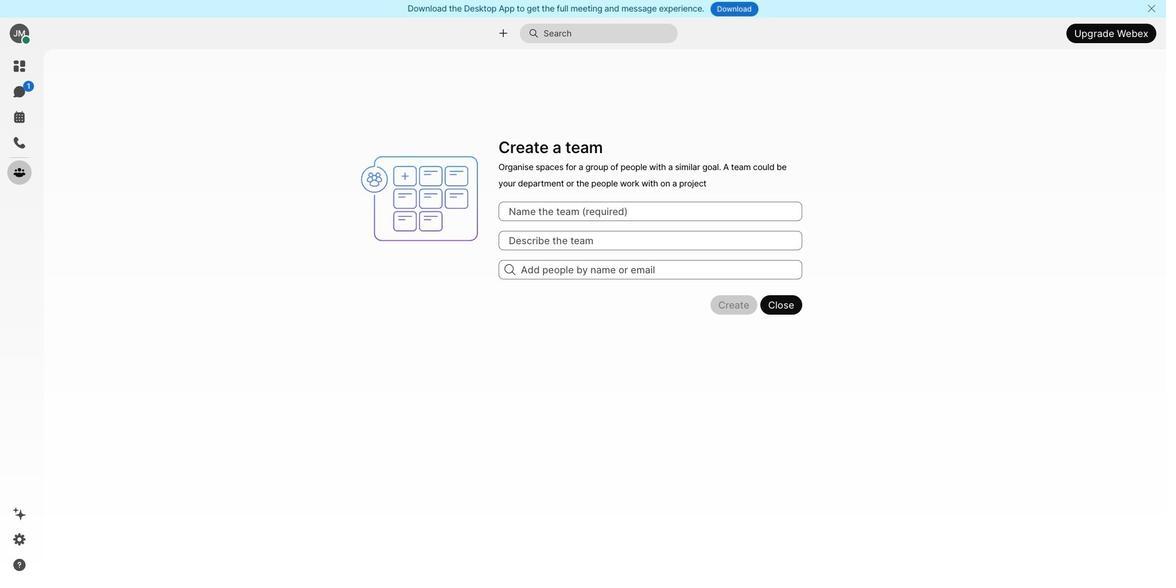 Task type: locate. For each thing, give the bounding box(es) containing it.
webex tab list
[[7, 54, 34, 185]]

search_18 image
[[505, 264, 516, 275]]

create a team image
[[355, 134, 492, 263]]

navigation
[[0, 49, 39, 588]]



Task type: vqa. For each thing, say whether or not it's contained in the screenshot.
NAME THE TEAM (REQUIRED) text box
yes



Task type: describe. For each thing, give the bounding box(es) containing it.
Describe the team text field
[[499, 231, 803, 250]]

cancel_16 image
[[1147, 4, 1157, 13]]

Add people by name or email text field
[[499, 260, 803, 279]]

Name the team (required) text field
[[499, 202, 803, 221]]



